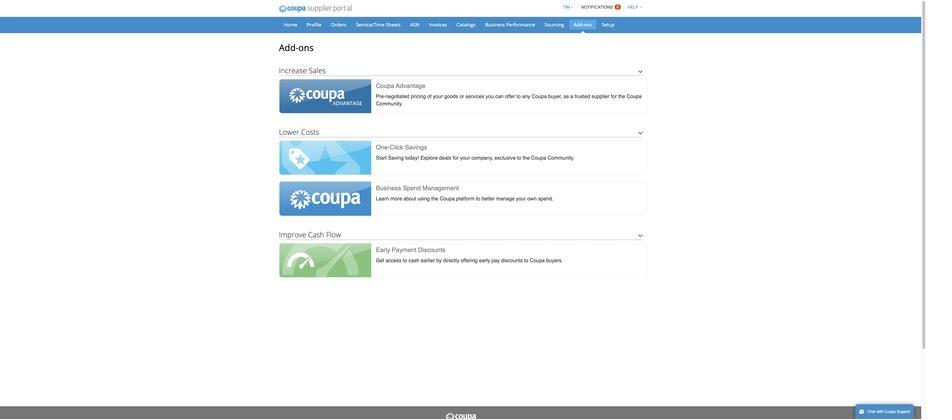 Task type: locate. For each thing, give the bounding box(es) containing it.
0 horizontal spatial add-
[[279, 41, 299, 54]]

early payment discounts
[[376, 246, 446, 253]]

the
[[619, 94, 626, 100], [523, 155, 530, 161], [432, 196, 439, 202]]

home
[[284, 21, 298, 28]]

0 horizontal spatial ons
[[299, 41, 314, 54]]

costs
[[301, 127, 320, 137]]

services
[[466, 94, 485, 100]]

1 horizontal spatial for
[[611, 94, 617, 100]]

business spend management
[[376, 185, 459, 192]]

0 vertical spatial community.
[[376, 101, 403, 107]]

increase
[[279, 65, 307, 76]]

2 horizontal spatial the
[[619, 94, 626, 100]]

1 horizontal spatial business
[[486, 21, 505, 28]]

business up learn
[[376, 185, 402, 192]]

1 horizontal spatial community.
[[548, 155, 575, 161]]

own
[[528, 196, 537, 202]]

any
[[523, 94, 531, 100]]

for right "supplier"
[[611, 94, 617, 100]]

0 vertical spatial add-
[[574, 21, 585, 28]]

add- down tim link
[[574, 21, 585, 28]]

1 vertical spatial add-ons
[[279, 41, 314, 54]]

improve cash flow
[[279, 230, 341, 240]]

discounts
[[418, 246, 446, 253]]

ons up increase sales
[[299, 41, 314, 54]]

0 horizontal spatial business
[[376, 185, 402, 192]]

catalogs link
[[453, 20, 480, 29]]

0 vertical spatial add-ons
[[574, 21, 593, 28]]

0 vertical spatial for
[[611, 94, 617, 100]]

catalogs
[[457, 21, 476, 28]]

0 horizontal spatial community.
[[376, 101, 403, 107]]

2 vertical spatial your
[[516, 196, 526, 202]]

the right using
[[432, 196, 439, 202]]

coupa supplier portal image
[[274, 1, 357, 17], [445, 413, 477, 419]]

1 horizontal spatial coupa supplier portal image
[[445, 413, 477, 419]]

a
[[571, 94, 574, 100]]

your left "company,"
[[461, 155, 470, 161]]

ons inside add-ons link
[[585, 21, 593, 28]]

add- inside add-ons link
[[574, 21, 585, 28]]

ons down notifications
[[585, 21, 593, 28]]

more
[[391, 196, 402, 202]]

1 horizontal spatial add-ons
[[574, 21, 593, 28]]

learn more about using the coupa platform to better manage your own spend.
[[376, 196, 554, 202]]

to left "any"
[[517, 94, 521, 100]]

tim
[[563, 5, 570, 10]]

click
[[390, 144, 404, 151]]

your right of
[[433, 94, 443, 100]]

as
[[564, 94, 569, 100]]

2 vertical spatial the
[[432, 196, 439, 202]]

ons
[[585, 21, 593, 28], [299, 41, 314, 54]]

0 vertical spatial business
[[486, 21, 505, 28]]

business
[[486, 21, 505, 28], [376, 185, 402, 192]]

0 vertical spatial ons
[[585, 21, 593, 28]]

using
[[418, 196, 430, 202]]

the right "supplier"
[[619, 94, 626, 100]]

orders link
[[327, 20, 351, 29]]

service/time sheets
[[356, 21, 401, 28]]

notifications
[[582, 5, 613, 10]]

the right exclusive
[[523, 155, 530, 161]]

add- down home
[[279, 41, 299, 54]]

1 horizontal spatial add-
[[574, 21, 585, 28]]

0 vertical spatial the
[[619, 94, 626, 100]]

your left own at top right
[[516, 196, 526, 202]]

your
[[433, 94, 443, 100], [461, 155, 470, 161], [516, 196, 526, 202]]

1 horizontal spatial the
[[523, 155, 530, 161]]

buyer,
[[549, 94, 563, 100]]

add-ons
[[574, 21, 593, 28], [279, 41, 314, 54]]

0
[[617, 4, 619, 9]]

savings
[[405, 144, 427, 151]]

goods
[[445, 94, 459, 100]]

business performance link
[[481, 20, 540, 29]]

negotiated
[[386, 94, 410, 100]]

performance
[[507, 21, 536, 28]]

chat with coupa support button
[[856, 405, 915, 419]]

service/time
[[356, 21, 385, 28]]

of
[[428, 94, 432, 100]]

can
[[496, 94, 504, 100]]

increase sales
[[279, 65, 326, 76]]

saving
[[389, 155, 404, 161]]

coupa
[[376, 82, 395, 89], [532, 94, 547, 100], [627, 94, 642, 100], [532, 155, 547, 161], [440, 196, 455, 202], [530, 258, 545, 264], [885, 410, 897, 414]]

1 vertical spatial your
[[461, 155, 470, 161]]

profile
[[307, 21, 322, 28]]

add-
[[574, 21, 585, 28], [279, 41, 299, 54]]

business left performance
[[486, 21, 505, 28]]

add-ons down notifications
[[574, 21, 593, 28]]

0 vertical spatial your
[[433, 94, 443, 100]]

0 horizontal spatial for
[[453, 155, 459, 161]]

1 vertical spatial add-
[[279, 41, 299, 54]]

for
[[611, 94, 617, 100], [453, 155, 459, 161]]

asn link
[[406, 20, 424, 29]]

add-ons link
[[570, 20, 597, 29]]

flow
[[326, 230, 341, 240]]

community.
[[376, 101, 403, 107], [548, 155, 575, 161]]

1 vertical spatial business
[[376, 185, 402, 192]]

1 horizontal spatial ons
[[585, 21, 593, 28]]

for right deals
[[453, 155, 459, 161]]

pricing
[[411, 94, 426, 100]]

1 vertical spatial coupa supplier portal image
[[445, 413, 477, 419]]

coupa advantage
[[376, 82, 426, 89]]

0 horizontal spatial your
[[433, 94, 443, 100]]

0 horizontal spatial the
[[432, 196, 439, 202]]

cash
[[409, 258, 420, 264]]

improve
[[279, 230, 307, 240]]

navigation
[[560, 1, 643, 13]]

payment
[[392, 246, 417, 253]]

1 vertical spatial for
[[453, 155, 459, 161]]

2 horizontal spatial your
[[516, 196, 526, 202]]

community. inside pre-negotiated pricing of your goods or services you can offer to any coupa buyer, as a trusted supplier for the coupa community.
[[376, 101, 403, 107]]

add-ons up the increase
[[279, 41, 314, 54]]

0 vertical spatial coupa supplier portal image
[[274, 1, 357, 17]]



Task type: describe. For each thing, give the bounding box(es) containing it.
early
[[479, 258, 491, 264]]

spend.
[[539, 196, 554, 202]]

help link
[[625, 5, 643, 10]]

setup link
[[598, 20, 619, 29]]

cash
[[308, 230, 325, 240]]

to inside pre-negotiated pricing of your goods or services you can offer to any coupa buyer, as a trusted supplier for the coupa community.
[[517, 94, 521, 100]]

by
[[437, 258, 442, 264]]

early
[[376, 246, 390, 253]]

service/time sheets link
[[352, 20, 405, 29]]

to left better
[[476, 196, 481, 202]]

trusted
[[575, 94, 591, 100]]

asn
[[411, 21, 420, 28]]

buyers.
[[547, 258, 563, 264]]

exclusive
[[495, 155, 516, 161]]

advantage
[[396, 82, 426, 89]]

1 vertical spatial community.
[[548, 155, 575, 161]]

sourcing
[[545, 21, 565, 28]]

sales
[[309, 65, 326, 76]]

business performance
[[486, 21, 536, 28]]

notifications 0
[[582, 4, 619, 10]]

your inside pre-negotiated pricing of your goods or services you can offer to any coupa buyer, as a trusted supplier for the coupa community.
[[433, 94, 443, 100]]

offer
[[505, 94, 516, 100]]

one-
[[376, 144, 390, 151]]

management
[[423, 185, 459, 192]]

for inside pre-negotiated pricing of your goods or services you can offer to any coupa buyer, as a trusted supplier for the coupa community.
[[611, 94, 617, 100]]

coupa inside button
[[885, 410, 897, 414]]

support
[[898, 410, 911, 414]]

better
[[482, 196, 495, 202]]

today!
[[406, 155, 419, 161]]

home link
[[280, 20, 302, 29]]

1 horizontal spatial your
[[461, 155, 470, 161]]

profile link
[[303, 20, 326, 29]]

you
[[486, 94, 494, 100]]

directly
[[444, 258, 460, 264]]

access
[[386, 258, 402, 264]]

get
[[376, 258, 385, 264]]

to right discounts at the right bottom of page
[[525, 258, 529, 264]]

pre-negotiated pricing of your goods or services you can offer to any coupa buyer, as a trusted supplier for the coupa community.
[[376, 94, 642, 107]]

the inside pre-negotiated pricing of your goods or services you can offer to any coupa buyer, as a trusted supplier for the coupa community.
[[619, 94, 626, 100]]

platform
[[457, 196, 475, 202]]

help
[[628, 5, 639, 10]]

business for business performance
[[486, 21, 505, 28]]

1 vertical spatial ons
[[299, 41, 314, 54]]

earlier
[[421, 258, 435, 264]]

pay
[[492, 258, 500, 264]]

chat with coupa support
[[868, 410, 911, 414]]

learn
[[376, 196, 389, 202]]

discounts
[[502, 258, 523, 264]]

0 horizontal spatial coupa supplier portal image
[[274, 1, 357, 17]]

company,
[[472, 155, 494, 161]]

start saving today! explore deals for your company, exclusive to the coupa community.
[[376, 155, 575, 161]]

invoices link
[[425, 20, 452, 29]]

lower
[[279, 127, 300, 137]]

1 vertical spatial the
[[523, 155, 530, 161]]

with
[[877, 410, 884, 414]]

chat
[[868, 410, 876, 414]]

0 horizontal spatial add-ons
[[279, 41, 314, 54]]

manage
[[497, 196, 515, 202]]

tim link
[[560, 5, 574, 10]]

sheets
[[386, 21, 401, 28]]

supplier
[[592, 94, 610, 100]]

start
[[376, 155, 387, 161]]

to right exclusive
[[517, 155, 522, 161]]

spend
[[403, 185, 421, 192]]

pre-
[[376, 94, 386, 100]]

lower costs
[[279, 127, 320, 137]]

invoices
[[429, 21, 447, 28]]

setup
[[602, 21, 615, 28]]

deals
[[440, 155, 452, 161]]

get access to cash earlier by directly offering early pay discounts to coupa buyers.
[[376, 258, 563, 264]]

explore
[[421, 155, 438, 161]]

one-click savings
[[376, 144, 427, 151]]

orders
[[331, 21, 347, 28]]

offering
[[461, 258, 478, 264]]

navigation containing notifications 0
[[560, 1, 643, 13]]

about
[[404, 196, 417, 202]]

or
[[460, 94, 465, 100]]

sourcing link
[[541, 20, 569, 29]]

to left cash
[[403, 258, 408, 264]]

business for business spend management
[[376, 185, 402, 192]]



Task type: vqa. For each thing, say whether or not it's contained in the screenshot.
the left Community.
yes



